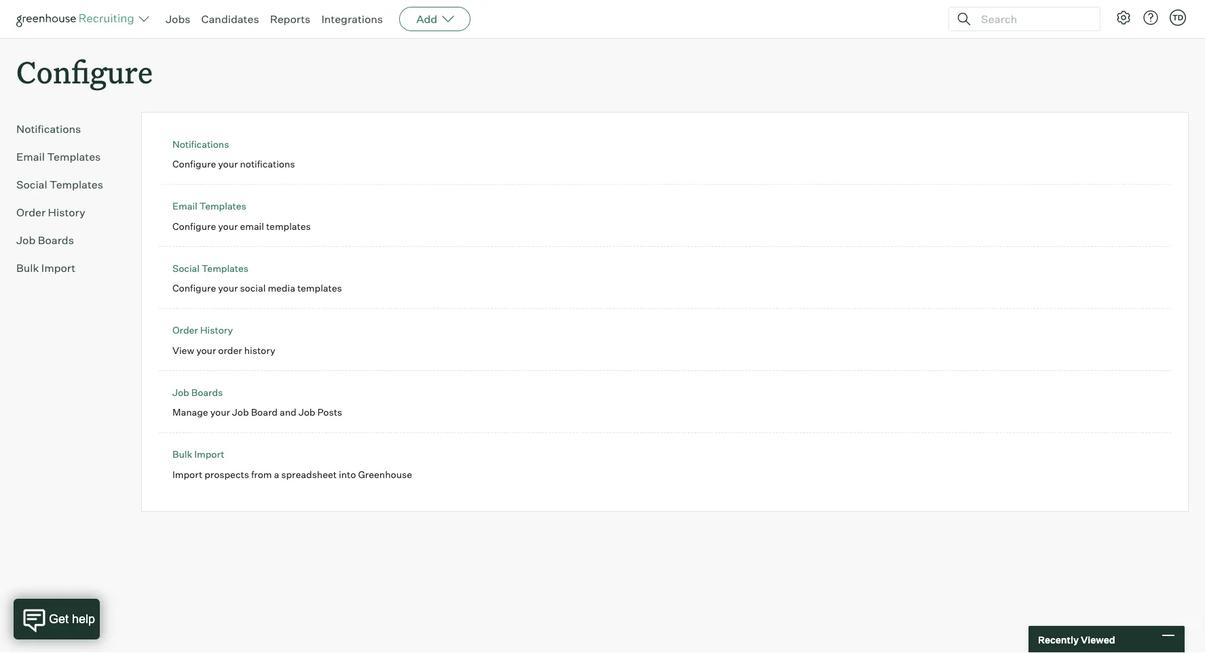 Task type: describe. For each thing, give the bounding box(es) containing it.
history inside "link"
[[48, 206, 85, 219]]

1 horizontal spatial order
[[172, 325, 198, 337]]

recently viewed
[[1038, 634, 1115, 646]]

configure for social templates
[[172, 283, 216, 294]]

configure for email templates
[[172, 220, 216, 232]]

your for order
[[196, 345, 216, 357]]

0 horizontal spatial notifications link
[[16, 121, 119, 137]]

1 vertical spatial bulk import
[[172, 449, 224, 461]]

add
[[416, 12, 437, 26]]

integrations link
[[321, 12, 383, 26]]

configure your social media templates
[[172, 283, 342, 294]]

1 vertical spatial notifications
[[172, 138, 229, 150]]

1 horizontal spatial history
[[200, 325, 233, 337]]

board
[[251, 407, 278, 419]]

add button
[[399, 7, 471, 31]]

integrations
[[321, 12, 383, 26]]

greenhouse
[[358, 469, 412, 481]]

greenhouse recruiting image
[[16, 11, 138, 27]]

0 vertical spatial templates
[[266, 220, 311, 232]]

import prospects from a spreadsheet into greenhouse
[[172, 469, 412, 481]]

0 horizontal spatial bulk import
[[16, 262, 76, 275]]

reports
[[270, 12, 311, 26]]

and
[[280, 407, 296, 419]]

spreadsheet
[[281, 469, 337, 481]]

td button
[[1170, 10, 1186, 26]]

1 vertical spatial boards
[[191, 387, 223, 399]]

order history inside "link"
[[16, 206, 85, 219]]

1 horizontal spatial email templates link
[[172, 200, 246, 212]]

1 vertical spatial order history link
[[172, 325, 233, 337]]

view your order history
[[172, 345, 275, 357]]

configure your notifications
[[172, 158, 295, 170]]

reports link
[[270, 12, 311, 26]]

candidates
[[201, 12, 259, 26]]

0 vertical spatial email templates link
[[16, 149, 119, 165]]

manage your job board and job posts
[[172, 407, 342, 419]]

0 horizontal spatial job boards link
[[16, 232, 119, 249]]

0 vertical spatial notifications
[[16, 122, 81, 136]]

order
[[218, 345, 242, 357]]



Task type: locate. For each thing, give the bounding box(es) containing it.
1 vertical spatial job boards
[[172, 387, 223, 399]]

1 horizontal spatial order history
[[172, 325, 233, 337]]

1 vertical spatial order
[[172, 325, 198, 337]]

0 vertical spatial bulk
[[16, 262, 39, 275]]

1 vertical spatial email templates
[[172, 200, 246, 212]]

posts
[[317, 407, 342, 419]]

0 vertical spatial social
[[16, 178, 47, 192]]

0 vertical spatial history
[[48, 206, 85, 219]]

social
[[240, 283, 266, 294]]

0 vertical spatial bulk import
[[16, 262, 76, 275]]

1 horizontal spatial email templates
[[172, 200, 246, 212]]

0 vertical spatial import
[[41, 262, 76, 275]]

bulk
[[16, 262, 39, 275], [172, 449, 192, 461]]

email templates link
[[16, 149, 119, 165], [172, 200, 246, 212]]

1 vertical spatial social
[[172, 263, 200, 274]]

your
[[218, 158, 238, 170], [218, 220, 238, 232], [218, 283, 238, 294], [196, 345, 216, 357], [210, 407, 230, 419]]

templates right media
[[297, 283, 342, 294]]

recently
[[1038, 634, 1079, 646]]

0 vertical spatial notifications link
[[16, 121, 119, 137]]

order history
[[16, 206, 85, 219], [172, 325, 233, 337]]

into
[[339, 469, 356, 481]]

1 horizontal spatial social templates
[[172, 263, 248, 274]]

1 vertical spatial social templates link
[[172, 263, 248, 274]]

0 horizontal spatial history
[[48, 206, 85, 219]]

a
[[274, 469, 279, 481]]

0 horizontal spatial email templates
[[16, 150, 101, 164]]

1 horizontal spatial notifications
[[172, 138, 229, 150]]

1 horizontal spatial social
[[172, 263, 200, 274]]

0 vertical spatial bulk import link
[[16, 260, 119, 276]]

1 horizontal spatial boards
[[191, 387, 223, 399]]

1 horizontal spatial job boards link
[[172, 387, 223, 399]]

0 vertical spatial email templates
[[16, 150, 101, 164]]

1 vertical spatial bulk
[[172, 449, 192, 461]]

1 vertical spatial order history
[[172, 325, 233, 337]]

configure
[[16, 52, 153, 92], [172, 158, 216, 170], [172, 220, 216, 232], [172, 283, 216, 294]]

1 horizontal spatial notifications link
[[172, 138, 229, 150]]

email templates
[[16, 150, 101, 164], [172, 200, 246, 212]]

your for job
[[210, 407, 230, 419]]

1 vertical spatial import
[[194, 449, 224, 461]]

your right "manage" at the bottom of the page
[[210, 407, 230, 419]]

0 horizontal spatial email
[[16, 150, 45, 164]]

manage
[[172, 407, 208, 419]]

jobs
[[166, 12, 190, 26]]

1 vertical spatial email templates link
[[172, 200, 246, 212]]

0 horizontal spatial order history
[[16, 206, 85, 219]]

1 horizontal spatial email
[[172, 200, 197, 212]]

1 horizontal spatial job boards
[[172, 387, 223, 399]]

history
[[244, 345, 275, 357]]

bulk import
[[16, 262, 76, 275], [172, 449, 224, 461]]

1 vertical spatial history
[[200, 325, 233, 337]]

prospects
[[204, 469, 249, 481]]

0 vertical spatial job boards link
[[16, 232, 119, 249]]

0 horizontal spatial bulk import link
[[16, 260, 119, 276]]

0 vertical spatial order history
[[16, 206, 85, 219]]

email templates inside email templates 'link'
[[16, 150, 101, 164]]

your left the "email"
[[218, 220, 238, 232]]

0 vertical spatial boards
[[38, 234, 74, 247]]

1 vertical spatial job boards link
[[172, 387, 223, 399]]

boards
[[38, 234, 74, 247], [191, 387, 223, 399]]

1 vertical spatial templates
[[297, 283, 342, 294]]

your right view
[[196, 345, 216, 357]]

order inside "link"
[[16, 206, 46, 219]]

your left notifications
[[218, 158, 238, 170]]

job
[[16, 234, 35, 247], [172, 387, 189, 399], [232, 407, 249, 419], [299, 407, 315, 419]]

1 horizontal spatial social templates link
[[172, 263, 248, 274]]

bulk import link
[[16, 260, 119, 276], [172, 449, 224, 461]]

configure image
[[1115, 10, 1132, 26]]

notifications
[[240, 158, 295, 170]]

your for notifications
[[218, 158, 238, 170]]

your for social
[[218, 283, 238, 294]]

1 horizontal spatial bulk import link
[[172, 449, 224, 461]]

1 vertical spatial notifications link
[[172, 138, 229, 150]]

Search text field
[[978, 9, 1088, 29]]

from
[[251, 469, 272, 481]]

td button
[[1167, 7, 1189, 29]]

0 horizontal spatial social templates
[[16, 178, 103, 192]]

job boards
[[16, 234, 74, 247], [172, 387, 223, 399]]

0 horizontal spatial social
[[16, 178, 47, 192]]

0 horizontal spatial job boards
[[16, 234, 74, 247]]

td
[[1172, 13, 1183, 22]]

job boards inside job boards link
[[16, 234, 74, 247]]

templates
[[266, 220, 311, 232], [297, 283, 342, 294]]

social templates link
[[16, 177, 119, 193], [172, 263, 248, 274]]

0 horizontal spatial bulk
[[16, 262, 39, 275]]

order history link
[[16, 204, 119, 221], [172, 325, 233, 337]]

notifications
[[16, 122, 81, 136], [172, 138, 229, 150]]

0 vertical spatial social templates link
[[16, 177, 119, 193]]

history
[[48, 206, 85, 219], [200, 325, 233, 337]]

configure for notifications
[[172, 158, 216, 170]]

0 vertical spatial social templates
[[16, 178, 103, 192]]

0 vertical spatial job boards
[[16, 234, 74, 247]]

social templates
[[16, 178, 103, 192], [172, 263, 248, 274]]

0 horizontal spatial order history link
[[16, 204, 119, 221]]

social
[[16, 178, 47, 192], [172, 263, 200, 274]]

email inside 'link'
[[16, 150, 45, 164]]

order
[[16, 206, 46, 219], [172, 325, 198, 337]]

0 horizontal spatial boards
[[38, 234, 74, 247]]

job boards link
[[16, 232, 119, 249], [172, 387, 223, 399]]

email
[[16, 150, 45, 164], [172, 200, 197, 212]]

0 horizontal spatial notifications
[[16, 122, 81, 136]]

email
[[240, 220, 264, 232]]

0 horizontal spatial order
[[16, 206, 46, 219]]

0 horizontal spatial email templates link
[[16, 149, 119, 165]]

jobs link
[[166, 12, 190, 26]]

2 vertical spatial import
[[172, 469, 202, 481]]

1 vertical spatial email
[[172, 200, 197, 212]]

1 vertical spatial bulk import link
[[172, 449, 224, 461]]

0 horizontal spatial social templates link
[[16, 177, 119, 193]]

1 horizontal spatial bulk
[[172, 449, 192, 461]]

0 vertical spatial order
[[16, 206, 46, 219]]

0 vertical spatial order history link
[[16, 204, 119, 221]]

1 vertical spatial social templates
[[172, 263, 248, 274]]

your left social
[[218, 283, 238, 294]]

view
[[172, 345, 194, 357]]

configure your email templates
[[172, 220, 311, 232]]

your for email
[[218, 220, 238, 232]]

templates right the "email"
[[266, 220, 311, 232]]

0 vertical spatial email
[[16, 150, 45, 164]]

import
[[41, 262, 76, 275], [194, 449, 224, 461], [172, 469, 202, 481]]

viewed
[[1081, 634, 1115, 646]]

notifications link
[[16, 121, 119, 137], [172, 138, 229, 150]]

1 horizontal spatial bulk import
[[172, 449, 224, 461]]

templates
[[47, 150, 101, 164], [50, 178, 103, 192], [199, 200, 246, 212], [202, 263, 248, 274]]

1 horizontal spatial order history link
[[172, 325, 233, 337]]

media
[[268, 283, 295, 294]]

candidates link
[[201, 12, 259, 26]]



Task type: vqa. For each thing, say whether or not it's contained in the screenshot.
Reset at the bottom
no



